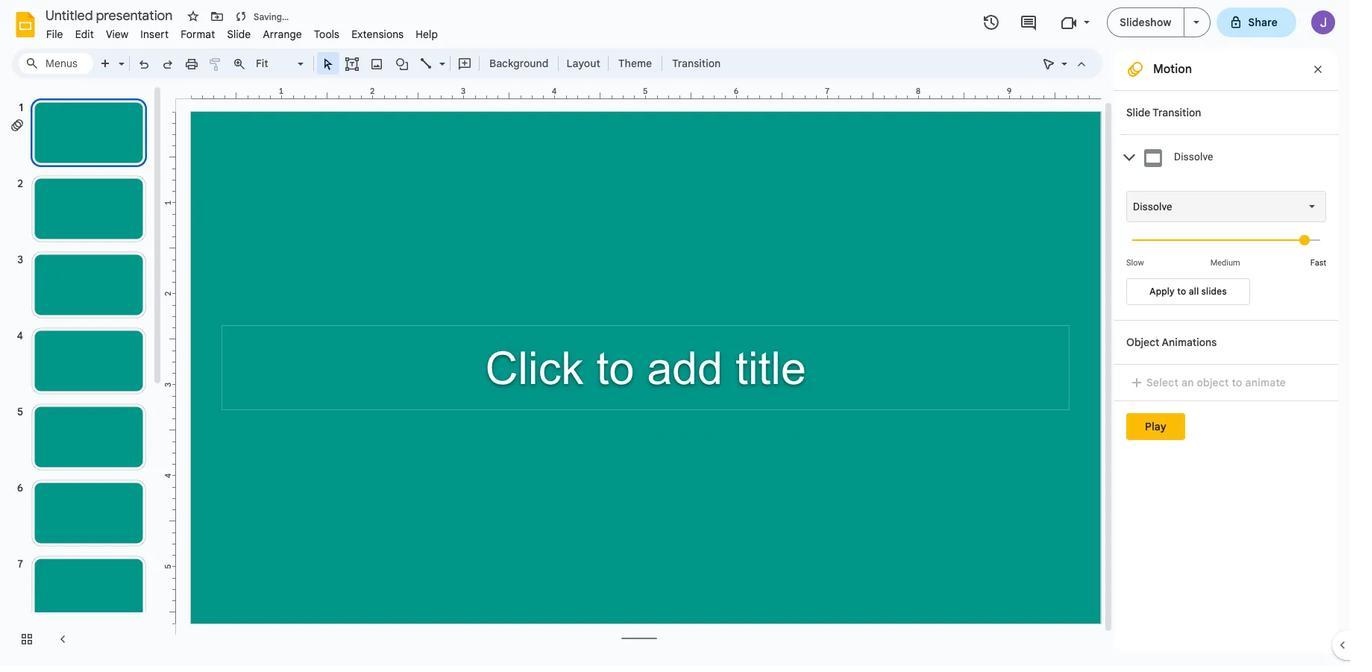 Task type: locate. For each thing, give the bounding box(es) containing it.
0 horizontal spatial to
[[1177, 286, 1186, 297]]

slide inside slide menu item
[[227, 28, 251, 41]]

saving…
[[254, 11, 289, 22]]

dissolve up the slow 'button'
[[1133, 201, 1172, 213]]

1 vertical spatial transition
[[1153, 106, 1201, 119]]

fast
[[1310, 258, 1326, 268]]

0 vertical spatial dissolve
[[1174, 151, 1213, 163]]

edit
[[75, 28, 94, 41]]

transition
[[672, 57, 721, 70], [1153, 106, 1201, 119]]

dissolve
[[1174, 151, 1213, 163], [1133, 201, 1172, 213]]

play
[[1145, 420, 1167, 433]]

motion section
[[1114, 48, 1338, 654]]

share
[[1248, 16, 1278, 29]]

an
[[1181, 376, 1194, 389]]

to right object
[[1232, 376, 1242, 389]]

theme
[[618, 57, 652, 70]]

0 horizontal spatial slide
[[227, 28, 251, 41]]

medium button
[[1192, 258, 1258, 268]]

navigation
[[0, 84, 164, 666]]

transition right theme
[[672, 57, 721, 70]]

arrange menu item
[[257, 25, 308, 43]]

fast button
[[1310, 258, 1326, 268]]

dissolve tab panel
[[1120, 180, 1338, 320]]

menu bar containing file
[[40, 19, 444, 44]]

slide
[[227, 28, 251, 41], [1126, 106, 1150, 119]]

1 vertical spatial dissolve
[[1133, 201, 1172, 213]]

1 horizontal spatial to
[[1232, 376, 1242, 389]]

select an object to animate button
[[1126, 374, 1296, 392]]

slide menu item
[[221, 25, 257, 43]]

share button
[[1216, 7, 1296, 37]]

0 horizontal spatial dissolve
[[1133, 201, 1172, 213]]

1 vertical spatial to
[[1232, 376, 1242, 389]]

transition inside motion section
[[1153, 106, 1201, 119]]

tools
[[314, 28, 339, 41]]

0 vertical spatial transition
[[672, 57, 721, 70]]

presentation options image
[[1193, 21, 1199, 24]]

transition down 'motion'
[[1153, 106, 1201, 119]]

file
[[46, 28, 63, 41]]

tools menu item
[[308, 25, 345, 43]]

to
[[1177, 286, 1186, 297], [1232, 376, 1242, 389]]

edit menu item
[[69, 25, 100, 43]]

mode and view toolbar
[[1037, 48, 1093, 78]]

slide inside motion section
[[1126, 106, 1150, 119]]

1 horizontal spatial dissolve
[[1174, 151, 1213, 163]]

1 horizontal spatial transition
[[1153, 106, 1201, 119]]

slider
[[1126, 222, 1326, 257]]

to left "all"
[[1177, 286, 1186, 297]]

select line image
[[436, 54, 445, 59]]

new slide with layout image
[[115, 54, 125, 59]]

slow button
[[1126, 258, 1144, 268]]

menu bar inside menu bar banner
[[40, 19, 444, 44]]

0 vertical spatial slide
[[227, 28, 251, 41]]

0 horizontal spatial transition
[[672, 57, 721, 70]]

apply
[[1150, 286, 1175, 297]]

transition button
[[665, 52, 727, 75]]

view menu item
[[100, 25, 134, 43]]

motion application
[[0, 0, 1350, 666]]

0 vertical spatial to
[[1177, 286, 1186, 297]]

background button
[[483, 52, 555, 75]]

menu bar banner
[[0, 0, 1350, 666]]

transition inside button
[[672, 57, 721, 70]]

all
[[1189, 286, 1199, 297]]

apply to all slides button
[[1126, 278, 1250, 305]]

1 vertical spatial slide
[[1126, 106, 1150, 119]]

file menu item
[[40, 25, 69, 43]]

insert image image
[[368, 53, 385, 74]]

navigation inside motion application
[[0, 84, 164, 666]]

1 horizontal spatial slide
[[1126, 106, 1150, 119]]

layout button
[[562, 52, 605, 75]]

dissolve down slide transition
[[1174, 151, 1213, 163]]

animate
[[1245, 376, 1286, 389]]

slide for slide transition
[[1126, 106, 1150, 119]]

slow
[[1126, 258, 1144, 268]]

main toolbar
[[92, 52, 728, 75]]

menu bar
[[40, 19, 444, 44]]



Task type: describe. For each thing, give the bounding box(es) containing it.
Zoom text field
[[254, 53, 295, 74]]

slides
[[1201, 286, 1227, 297]]

slide for slide
[[227, 28, 251, 41]]

arrange
[[263, 28, 302, 41]]

Rename text field
[[40, 6, 181, 24]]

animations
[[1162, 336, 1217, 349]]

play button
[[1126, 413, 1185, 440]]

shape image
[[393, 53, 411, 74]]

slideshow
[[1120, 16, 1171, 29]]

medium
[[1210, 258, 1240, 268]]

insert menu item
[[134, 25, 175, 43]]

select
[[1146, 376, 1179, 389]]

help menu item
[[410, 25, 444, 43]]

duration element
[[1126, 222, 1326, 268]]

Star checkbox
[[183, 6, 204, 27]]

insert
[[140, 28, 169, 41]]

slide transition
[[1126, 106, 1201, 119]]

slider inside dissolve tab panel
[[1126, 222, 1326, 257]]

object animations
[[1126, 336, 1217, 349]]

saving… button
[[230, 6, 293, 27]]

to inside button
[[1232, 376, 1242, 389]]

object
[[1197, 376, 1229, 389]]

dissolve tab
[[1120, 134, 1338, 180]]

extensions
[[351, 28, 404, 41]]

dissolve option
[[1133, 199, 1172, 214]]

Menus field
[[19, 53, 93, 74]]

motion
[[1153, 62, 1192, 77]]

theme button
[[612, 52, 659, 75]]

Zoom field
[[251, 53, 310, 75]]

dissolve list box
[[1126, 191, 1326, 222]]

dissolve inside list box
[[1133, 201, 1172, 213]]

format
[[181, 28, 215, 41]]

background
[[489, 57, 549, 70]]

object
[[1126, 336, 1159, 349]]

slideshow button
[[1107, 7, 1184, 37]]

live pointer settings image
[[1058, 54, 1067, 59]]

layout
[[566, 57, 600, 70]]

format menu item
[[175, 25, 221, 43]]

help
[[416, 28, 438, 41]]

select an object to animate
[[1146, 376, 1286, 389]]

apply to all slides
[[1150, 286, 1227, 297]]

extensions menu item
[[345, 25, 410, 43]]

view
[[106, 28, 129, 41]]

to inside button
[[1177, 286, 1186, 297]]

dissolve inside tab
[[1174, 151, 1213, 163]]



Task type: vqa. For each thing, say whether or not it's contained in the screenshot.
Background
yes



